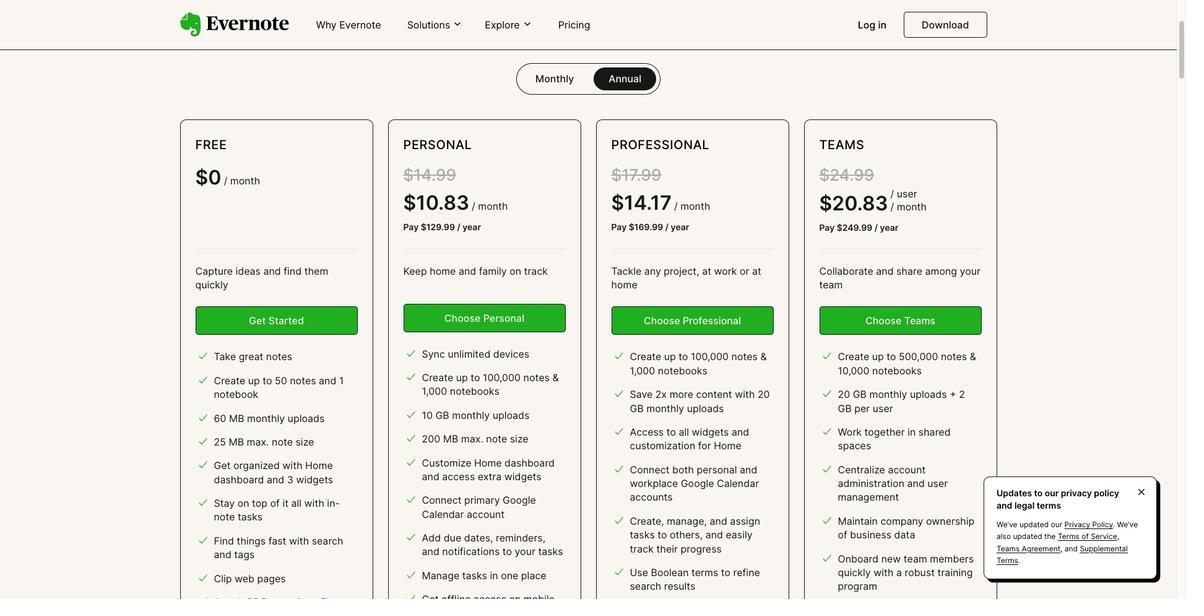 Task type: locate. For each thing, give the bounding box(es) containing it.
10 gb monthly uploads
[[422, 409, 530, 422]]

connect down access
[[422, 494, 462, 507]]

0 horizontal spatial all
[[291, 497, 302, 510]]

the
[[1045, 532, 1056, 542]]

1 we've from the left
[[997, 520, 1018, 530]]

choose for 14.17
[[644, 315, 680, 327]]

0 horizontal spatial note
[[214, 511, 235, 524]]

$ down $ 24.99
[[820, 191, 832, 216]]

teams down also
[[997, 544, 1020, 553]]

with inside stay on top of it all with in- note tasks
[[304, 497, 324, 510]]

on
[[510, 265, 521, 277], [238, 497, 249, 510]]

pay left 129.99
[[403, 222, 419, 232]]

mb for free
[[229, 436, 244, 448]]

$ 17.99
[[612, 165, 662, 184]]

. up service at the bottom of page
[[1113, 520, 1115, 530]]

0 horizontal spatial of
[[270, 497, 280, 510]]

$ 14.99
[[403, 165, 456, 184]]

privacy policy link
[[1065, 520, 1113, 530]]

widgets inside customize home dashboard and access extra widgets
[[505, 471, 542, 483]]

tasks down "top"
[[238, 511, 263, 524]]

uploads inside save 2x more content with 20 gb monthly uploads
[[687, 402, 724, 415]]

up up 2x
[[664, 351, 676, 363]]

mb for personal
[[443, 433, 458, 445]]

terms up we've updated our privacy policy
[[1037, 500, 1061, 511]]

1 vertical spatial user
[[928, 478, 948, 490]]

/ right 20.83
[[891, 201, 894, 213]]

1 horizontal spatial teams
[[997, 544, 1020, 553]]

stay on top of it all with in- note tasks
[[214, 497, 340, 524]]

1 vertical spatial dashboard
[[214, 474, 264, 486]]

to up legal
[[1035, 488, 1043, 499]]

monthly inside 20 gb monthly uploads + 2 gb per user
[[870, 388, 908, 401]]

annual button
[[594, 67, 657, 90]]

user right per at the bottom right of page
[[873, 402, 893, 415]]

gb up per at the bottom right of page
[[853, 388, 867, 401]]

widgets right 'extra'
[[505, 471, 542, 483]]

1 horizontal spatial we've
[[1118, 520, 1138, 530]]

$ for 17.99
[[612, 165, 622, 184]]

get for get started
[[249, 315, 266, 327]]

choose left teams
[[866, 315, 902, 327]]

access
[[442, 471, 475, 483]]

1 vertical spatial search
[[630, 581, 662, 593]]

to down sync unlimited devices
[[471, 372, 480, 384]]

0 horizontal spatial home
[[430, 265, 456, 277]]

max. for free
[[247, 436, 269, 448]]

training
[[938, 567, 973, 579]]

$ for 0
[[195, 165, 208, 189]]

0 vertical spatial team
[[820, 279, 843, 291]]

on inside stay on top of it all with in- note tasks
[[238, 497, 249, 510]]

why evernote link
[[309, 14, 389, 37]]

connect for connect both personal and workplace google calendar accounts
[[630, 464, 670, 476]]

0 horizontal spatial 1,000
[[422, 385, 447, 398]]

0 horizontal spatial max.
[[247, 436, 269, 448]]

month right the 0
[[230, 174, 260, 187]]

our left privacy
[[1045, 488, 1059, 499]]

max.
[[461, 433, 484, 445], [247, 436, 269, 448]]

why
[[316, 19, 337, 31]]

pricing
[[558, 19, 590, 31]]

in
[[878, 19, 887, 31], [908, 426, 916, 438], [490, 570, 498, 582]]

1 horizontal spatial track
[[630, 543, 654, 555]]

1 horizontal spatial quickly
[[838, 567, 871, 579]]

notes
[[266, 351, 292, 363], [732, 351, 758, 363], [941, 351, 967, 363], [524, 372, 550, 384], [290, 375, 316, 387]]

account inside connect primary google calendar account
[[467, 508, 505, 521]]

both
[[673, 464, 694, 476]]

0 horizontal spatial at
[[702, 265, 712, 277]]

1 horizontal spatial of
[[838, 529, 848, 541]]

your inside collaborate and share among your team
[[960, 265, 981, 277]]

dashboard inside customize home dashboard and access extra widgets
[[505, 457, 555, 469]]

assign
[[730, 515, 760, 528]]

home right keep
[[430, 265, 456, 277]]

/ left user
[[891, 188, 894, 200]]

uploads inside 20 gb monthly uploads + 2 gb per user
[[910, 388, 947, 401]]

1 horizontal spatial max.
[[461, 433, 484, 445]]

take great notes
[[214, 351, 292, 363]]

0 vertical spatial home
[[430, 265, 456, 277]]

1 vertical spatial terms
[[692, 567, 719, 579]]

/ right the 14.17
[[674, 200, 678, 213]]

quickly up the program
[[838, 567, 871, 579]]

and left 3
[[267, 474, 284, 486]]

choose personal
[[445, 312, 525, 324]]

1 horizontal spatial ,
[[1118, 532, 1120, 542]]

gb inside save 2x more content with 20 gb monthly uploads
[[630, 402, 644, 415]]

notebooks down 500,000
[[873, 365, 922, 377]]

2 horizontal spatial in
[[908, 426, 916, 438]]

our inside updates to our privacy policy and legal terms
[[1045, 488, 1059, 499]]

0 vertical spatial 1,000
[[630, 365, 655, 377]]

0 horizontal spatial connect
[[422, 494, 462, 507]]

home inside access to all widgets and customization for home
[[714, 440, 742, 452]]

$ for 10.83
[[403, 191, 416, 215]]

1 horizontal spatial get
[[249, 315, 266, 327]]

/ right the 0
[[224, 174, 227, 187]]

google down both
[[681, 478, 714, 490]]

robust
[[905, 567, 935, 579]]

1 horizontal spatial year
[[671, 222, 689, 232]]

quickly inside 'onboard new team members quickly with a robust training program'
[[838, 567, 871, 579]]

get inside get organized with home dashboard and 3 widgets
[[214, 460, 231, 472]]

our for privacy
[[1051, 520, 1063, 530]]

choose teams
[[866, 315, 936, 327]]

and left find
[[263, 265, 281, 277]]

to left 50
[[263, 375, 272, 387]]

1 horizontal spatial .
[[1113, 520, 1115, 530]]

1 horizontal spatial account
[[888, 464, 926, 476]]

1 horizontal spatial pay
[[612, 222, 627, 232]]

clip web pages
[[214, 573, 286, 585]]

account down primary
[[467, 508, 505, 521]]

sync unlimited devices
[[422, 348, 530, 360]]

home inside customize home dashboard and access extra widgets
[[474, 457, 502, 469]]

1 vertical spatial 100,000
[[483, 372, 521, 384]]

. down teams agreement link
[[1019, 556, 1021, 565]]

terms down also
[[997, 556, 1019, 565]]

& for 14.17
[[761, 351, 767, 363]]

search inside use boolean terms to refine search results
[[630, 581, 662, 593]]

500,000
[[899, 351, 938, 363]]

and
[[263, 265, 281, 277], [459, 265, 476, 277], [876, 265, 894, 277], [319, 375, 337, 387], [732, 426, 749, 438], [740, 464, 758, 476], [422, 471, 440, 483], [267, 474, 284, 486], [908, 478, 925, 490], [997, 500, 1013, 511], [710, 515, 728, 528], [706, 529, 723, 541], [1065, 544, 1078, 553], [422, 546, 440, 558], [214, 549, 232, 561]]

calendar inside connect primary google calendar account
[[422, 508, 464, 521]]

in inside "link"
[[878, 19, 887, 31]]

0 horizontal spatial pay
[[403, 222, 419, 232]]

with right fast
[[289, 535, 309, 547]]

get inside 'get started' link
[[249, 315, 266, 327]]

0 vertical spatial get
[[249, 315, 266, 327]]

1 vertical spatial connect
[[422, 494, 462, 507]]

1 horizontal spatial choose
[[644, 315, 680, 327]]

find
[[214, 535, 234, 547]]

1 horizontal spatial on
[[510, 265, 521, 277]]

1 horizontal spatial search
[[630, 581, 662, 593]]

user up ownership
[[928, 478, 948, 490]]

to inside access to all widgets and customization for home
[[667, 426, 676, 438]]

/ inside '$ 0 / month'
[[224, 174, 227, 187]]

explore button
[[481, 18, 536, 32]]

0 horizontal spatial user
[[873, 402, 893, 415]]

month right 10.83
[[478, 200, 508, 213]]

monthly up 200 mb max. note size
[[452, 409, 490, 422]]

and inside updates to our privacy policy and legal terms
[[997, 500, 1013, 511]]

0 vertical spatial user
[[873, 402, 893, 415]]

0
[[208, 165, 221, 189]]

& inside create up to 500,000 notes & 10,000 notebooks
[[970, 351, 977, 363]]

1,000 up 10
[[422, 385, 447, 398]]

manage tasks in one place
[[422, 570, 547, 582]]

terms down 'progress'
[[692, 567, 719, 579]]

widgets inside access to all widgets and customization for home
[[692, 426, 729, 438]]

0 horizontal spatial on
[[238, 497, 249, 510]]

20 right content
[[758, 388, 770, 401]]

all inside access to all widgets and customization for home
[[679, 426, 689, 438]]

updated
[[1020, 520, 1049, 530], [1013, 532, 1043, 542]]

0 vertical spatial track
[[524, 265, 548, 277]]

quickly inside capture ideas and find them quickly
[[195, 279, 228, 291]]

tasks up place
[[538, 546, 563, 558]]

0 vertical spatial in
[[878, 19, 887, 31]]

year down $ 14.17 / month
[[671, 222, 689, 232]]

to left 500,000
[[887, 351, 896, 363]]

pay left the 249.99
[[820, 222, 835, 233]]

0 horizontal spatial year
[[463, 222, 481, 232]]

of down privacy policy link at right bottom
[[1082, 532, 1089, 542]]

up left 500,000
[[872, 351, 884, 363]]

pay for 10.83
[[403, 222, 419, 232]]

policy
[[1094, 488, 1120, 499]]

1 horizontal spatial connect
[[630, 464, 670, 476]]

explore
[[485, 18, 520, 31]]

1 vertical spatial track
[[630, 543, 654, 555]]

track up use
[[630, 543, 654, 555]]

0 vertical spatial professional
[[612, 137, 710, 152]]

1 vertical spatial updated
[[1013, 532, 1043, 542]]

0 horizontal spatial 100,000
[[483, 372, 521, 384]]

home up in-
[[305, 460, 333, 472]]

uploads down create up to 50 notes and 1 notebook
[[288, 412, 325, 425]]

home
[[430, 265, 456, 277], [612, 279, 638, 291]]

0 horizontal spatial track
[[524, 265, 548, 277]]

month for 10.83
[[478, 200, 508, 213]]

1,000
[[630, 365, 655, 377], [422, 385, 447, 398]]

1 horizontal spatial 1,000
[[630, 365, 655, 377]]

year for 20.83
[[880, 222, 899, 233]]

tasks down notifications
[[462, 570, 487, 582]]

we've
[[997, 520, 1018, 530], [1118, 520, 1138, 530]]

with up 3
[[283, 460, 303, 472]]

professional up 17.99 on the top of page
[[612, 137, 710, 152]]

0 vertical spatial google
[[681, 478, 714, 490]]

others,
[[670, 529, 703, 541]]

manage,
[[667, 515, 707, 528]]

$ for 24.99
[[820, 165, 830, 184]]

user inside centralize account administration and user management
[[928, 478, 948, 490]]

organized
[[233, 460, 280, 472]]

month inside $ 20.83 / user / month
[[897, 201, 927, 213]]

to left refine on the right of page
[[721, 567, 731, 579]]

1 vertical spatial professional
[[683, 315, 741, 327]]

up
[[664, 351, 676, 363], [872, 351, 884, 363], [456, 372, 468, 384], [248, 375, 260, 387]]

1 vertical spatial get
[[214, 460, 231, 472]]

supplemental
[[1080, 544, 1128, 553]]

our up the
[[1051, 520, 1063, 530]]

of inside stay on top of it all with in- note tasks
[[270, 497, 280, 510]]

and inside get organized with home dashboard and 3 widgets
[[267, 474, 284, 486]]

save
[[630, 388, 653, 401]]

privacy
[[1065, 520, 1091, 530]]

month for 14.17
[[681, 200, 711, 213]]

0 horizontal spatial ,
[[1061, 544, 1063, 553]]

on right family
[[510, 265, 521, 277]]

1 vertical spatial your
[[515, 546, 536, 558]]

and inside connect both personal and workplace google calendar accounts
[[740, 464, 758, 476]]

1 horizontal spatial at
[[752, 265, 762, 277]]

0 vertical spatial terms
[[1058, 532, 1080, 542]]

and up 'progress'
[[706, 529, 723, 541]]

terms inside use boolean terms to refine search results
[[692, 567, 719, 579]]

top
[[252, 497, 268, 510]]

easily
[[726, 529, 753, 541]]

24.99
[[830, 165, 875, 184]]

1 horizontal spatial &
[[761, 351, 767, 363]]

/ inside $ 10.83 / month
[[472, 200, 475, 213]]

0 horizontal spatial widgets
[[296, 474, 333, 486]]

and right personal
[[740, 464, 758, 476]]

1,000 up save
[[630, 365, 655, 377]]

to inside updates to our privacy policy and legal terms
[[1035, 488, 1043, 499]]

centralize
[[838, 464, 886, 476]]

0 horizontal spatial terms
[[997, 556, 1019, 565]]

1 horizontal spatial dashboard
[[505, 457, 555, 469]]

60
[[214, 412, 226, 425]]

size for free
[[296, 436, 314, 448]]

workplace
[[630, 478, 678, 490]]

2 horizontal spatial home
[[714, 440, 742, 452]]

to inside create up to 50 notes and 1 notebook
[[263, 375, 272, 387]]

create
[[630, 351, 662, 363], [838, 351, 870, 363], [422, 372, 453, 384], [214, 375, 245, 387]]

connect inside connect primary google calendar account
[[422, 494, 462, 507]]

google right primary
[[503, 494, 536, 507]]

0 vertical spatial account
[[888, 464, 926, 476]]

connect up the workplace
[[630, 464, 670, 476]]

month inside $ 14.17 / month
[[681, 200, 711, 213]]

1 vertical spatial team
[[904, 553, 928, 565]]

2 at from the left
[[752, 265, 762, 277]]

size
[[510, 433, 529, 445], [296, 436, 314, 448]]

terms of service , teams agreement , and
[[997, 532, 1120, 553]]

team
[[820, 279, 843, 291], [904, 553, 928, 565]]

connect inside connect both personal and workplace google calendar accounts
[[630, 464, 670, 476]]

professional
[[612, 137, 710, 152], [683, 315, 741, 327]]

pay for 20.83
[[820, 222, 835, 233]]

& for 20.83
[[970, 351, 977, 363]]

1 vertical spatial in
[[908, 426, 916, 438]]

team up robust
[[904, 553, 928, 565]]

ideas
[[236, 265, 261, 277]]

0 horizontal spatial calendar
[[422, 508, 464, 521]]

2 vertical spatial in
[[490, 570, 498, 582]]

up inside create up to 50 notes and 1 notebook
[[248, 375, 260, 387]]

we've inside . we've also updated the
[[1118, 520, 1138, 530]]

0 vertical spatial connect
[[630, 464, 670, 476]]

in inside work together in shared spaces
[[908, 426, 916, 438]]

/ right 10.83
[[472, 200, 475, 213]]

1 vertical spatial .
[[1019, 556, 1021, 565]]

1 at from the left
[[702, 265, 712, 277]]

dates,
[[464, 532, 493, 544]]

1 horizontal spatial in
[[878, 19, 887, 31]]

all up customization at the right bottom of page
[[679, 426, 689, 438]]

month right the 14.17
[[681, 200, 711, 213]]

/ right 169.99
[[666, 222, 669, 232]]

in-
[[327, 497, 340, 510]]

0 vertical spatial .
[[1113, 520, 1115, 530]]

search down use
[[630, 581, 662, 593]]

home
[[714, 440, 742, 452], [474, 457, 502, 469], [305, 460, 333, 472]]

track right family
[[524, 265, 548, 277]]

$ inside $ 20.83 / user / month
[[820, 191, 832, 216]]

2 horizontal spatial notebooks
[[873, 365, 922, 377]]

maintain company ownership of business data
[[838, 515, 975, 541]]

of inside "maintain company ownership of business data"
[[838, 529, 848, 541]]

0 horizontal spatial quickly
[[195, 279, 228, 291]]

google
[[681, 478, 714, 490], [503, 494, 536, 507]]

gb right 10
[[436, 409, 449, 422]]

17.99
[[622, 165, 662, 184]]

1 vertical spatial terms
[[997, 556, 1019, 565]]

0 vertical spatial your
[[960, 265, 981, 277]]

download link
[[904, 12, 987, 38]]

use boolean terms to refine search results
[[630, 567, 760, 593]]

0 horizontal spatial team
[[820, 279, 843, 291]]

. inside . we've also updated the
[[1113, 520, 1115, 530]]

tasks inside create, manage, and assign tasks to others, and easily track their progress
[[630, 529, 655, 541]]

notifications
[[442, 546, 500, 558]]

terms
[[1058, 532, 1080, 542], [997, 556, 1019, 565]]

month down user
[[897, 201, 927, 213]]

1 horizontal spatial widgets
[[505, 471, 542, 483]]

1 vertical spatial all
[[291, 497, 302, 510]]

2 we've from the left
[[1118, 520, 1138, 530]]

mb right 25
[[229, 436, 244, 448]]

0 horizontal spatial personal
[[403, 137, 472, 152]]

and down add
[[422, 546, 440, 558]]

and down find
[[214, 549, 232, 561]]

connect
[[630, 464, 670, 476], [422, 494, 462, 507]]

$ 20.83 / user / month
[[820, 188, 927, 216]]

and up easily
[[710, 515, 728, 528]]

and up "company"
[[908, 478, 925, 490]]

169.99
[[635, 222, 663, 232]]

/ inside $ 14.17 / month
[[674, 200, 678, 213]]

0 horizontal spatial in
[[490, 570, 498, 582]]

2 20 from the left
[[838, 388, 850, 401]]

user
[[897, 188, 918, 200]]

2 horizontal spatial &
[[970, 351, 977, 363]]

at
[[702, 265, 712, 277], [752, 265, 762, 277]]

dashboard inside get organized with home dashboard and 3 widgets
[[214, 474, 264, 486]]

with inside save 2x more content with 20 gb monthly uploads
[[735, 388, 755, 401]]

and down . we've also updated the
[[1065, 544, 1078, 553]]

to up customization at the right bottom of page
[[667, 426, 676, 438]]

max. up organized
[[247, 436, 269, 448]]

pay $ 129.99 / year
[[403, 222, 481, 232]]

and left family
[[459, 265, 476, 277]]

month inside '$ 0 / month'
[[230, 174, 260, 187]]

and left 1
[[319, 375, 337, 387]]

professional down the tackle any project, at work or at home
[[683, 315, 741, 327]]

pay left 169.99
[[612, 222, 627, 232]]

1 horizontal spatial google
[[681, 478, 714, 490]]

gb down save
[[630, 402, 644, 415]]

and down customize
[[422, 471, 440, 483]]

1 horizontal spatial your
[[960, 265, 981, 277]]

1 horizontal spatial user
[[928, 478, 948, 490]]

2 horizontal spatial choose
[[866, 315, 902, 327]]

1 vertical spatial account
[[467, 508, 505, 521]]

gb left per at the bottom right of page
[[838, 402, 852, 415]]

shared
[[919, 426, 951, 438]]

updated inside . we've also updated the
[[1013, 532, 1043, 542]]

of left it at the bottom of page
[[270, 497, 280, 510]]

. we've also updated the
[[997, 520, 1138, 542]]

to inside create up to 500,000 notes & 10,000 notebooks
[[887, 351, 896, 363]]

0 horizontal spatial your
[[515, 546, 536, 558]]

your inside the add due dates, reminders, and notifications to your tasks
[[515, 546, 536, 558]]

of for it
[[270, 497, 280, 510]]

0 horizontal spatial choose
[[445, 312, 481, 324]]

uploads for 20 gb monthly uploads + 2 gb per user
[[910, 388, 947, 401]]

0 horizontal spatial 20
[[758, 388, 770, 401]]

monthly up per at the bottom right of page
[[870, 388, 908, 401]]

program
[[838, 581, 878, 593]]

month inside $ 10.83 / month
[[478, 200, 508, 213]]

0 horizontal spatial .
[[1019, 556, 1021, 565]]

1 vertical spatial calendar
[[422, 508, 464, 521]]

0 horizontal spatial dashboard
[[214, 474, 264, 486]]

with right content
[[735, 388, 755, 401]]

notebooks inside create up to 500,000 notes & 10,000 notebooks
[[873, 365, 922, 377]]

team inside 'onboard new team members quickly with a robust training program'
[[904, 553, 928, 565]]

calendar
[[717, 478, 759, 490], [422, 508, 464, 521]]

teams up $ 24.99
[[820, 137, 865, 152]]

20 inside 20 gb monthly uploads + 2 gb per user
[[838, 388, 850, 401]]

note inside stay on top of it all with in- note tasks
[[214, 511, 235, 524]]

things
[[237, 535, 266, 547]]

1 20 from the left
[[758, 388, 770, 401]]

year for 10.83
[[463, 222, 481, 232]]

notebooks up more
[[658, 365, 708, 377]]

collaborate and share among your team
[[820, 265, 981, 291]]

centralize account administration and user management
[[838, 464, 948, 504]]

pay $ 249.99 / year
[[820, 222, 899, 233]]

&
[[761, 351, 767, 363], [970, 351, 977, 363], [553, 372, 559, 384]]

2 horizontal spatial year
[[880, 222, 899, 233]]

, up supplemental
[[1118, 532, 1120, 542]]

$ up $ 20.83 / user / month
[[820, 165, 830, 184]]

uploads left +
[[910, 388, 947, 401]]

home inside the tackle any project, at work or at home
[[612, 279, 638, 291]]

in right log
[[878, 19, 887, 31]]

sync
[[422, 348, 445, 360]]

2 horizontal spatial note
[[486, 433, 507, 445]]

with left in-
[[304, 497, 324, 510]]

0 horizontal spatial account
[[467, 508, 505, 521]]

size down 60 mb monthly uploads
[[296, 436, 314, 448]]

25
[[214, 436, 226, 448]]

notebooks up 10 gb monthly uploads
[[450, 385, 500, 398]]

account down work together in shared spaces
[[888, 464, 926, 476]]

1 horizontal spatial calendar
[[717, 478, 759, 490]]



Task type: describe. For each thing, give the bounding box(es) containing it.
google inside connect primary google calendar account
[[503, 494, 536, 507]]

get for get organized with home dashboard and 3 widgets
[[214, 460, 231, 472]]

0 vertical spatial 100,000
[[691, 351, 729, 363]]

month for 0
[[230, 174, 260, 187]]

great
[[239, 351, 263, 363]]

of for business
[[838, 529, 848, 541]]

teams inside "terms of service , teams agreement , and"
[[997, 544, 1020, 553]]

year for 14.17
[[671, 222, 689, 232]]

$ for 20.83
[[820, 191, 832, 216]]

monthly for 60 mb monthly uploads
[[247, 412, 285, 425]]

to inside create, manage, and assign tasks to others, and easily track their progress
[[658, 529, 667, 541]]

size for personal
[[510, 433, 529, 445]]

choose for 20.83
[[866, 315, 902, 327]]

track inside create, manage, and assign tasks to others, and easily track their progress
[[630, 543, 654, 555]]

clip
[[214, 573, 232, 585]]

. for . we've also updated the
[[1113, 520, 1115, 530]]

notebooks for 14.17
[[658, 365, 708, 377]]

home inside get organized with home dashboard and 3 widgets
[[305, 460, 333, 472]]

mb right 60
[[229, 412, 244, 425]]

249.99
[[843, 222, 873, 233]]

a
[[897, 567, 902, 579]]

and inside collaborate and share among your team
[[876, 265, 894, 277]]

progress
[[681, 543, 722, 555]]

management
[[838, 491, 899, 504]]

0 vertical spatial personal
[[403, 137, 472, 152]]

notes inside create up to 500,000 notes & 10,000 notebooks
[[941, 351, 967, 363]]

new
[[882, 553, 901, 565]]

create up save
[[630, 351, 662, 363]]

ownership
[[926, 515, 975, 528]]

and inside 'find things fast with search and tags'
[[214, 549, 232, 561]]

1
[[339, 375, 344, 387]]

calendar inside connect both personal and workplace google calendar accounts
[[717, 478, 759, 490]]

0 vertical spatial teams
[[820, 137, 865, 152]]

notes down devices at the left of page
[[524, 372, 550, 384]]

129.99
[[427, 222, 455, 232]]

maintain
[[838, 515, 878, 528]]

pages
[[257, 573, 286, 585]]

2
[[959, 388, 965, 401]]

1 horizontal spatial personal
[[483, 312, 525, 324]]

capture ideas and find them quickly
[[195, 265, 328, 291]]

3
[[287, 474, 293, 486]]

choose personal link
[[403, 304, 566, 332]]

create down sync
[[422, 372, 453, 384]]

refine
[[734, 567, 760, 579]]

to inside use boolean terms to refine search results
[[721, 567, 731, 579]]

notes up 50
[[266, 351, 292, 363]]

manage
[[422, 570, 460, 582]]

tasks inside the add due dates, reminders, and notifications to your tasks
[[538, 546, 563, 558]]

and inside customize home dashboard and access extra widgets
[[422, 471, 440, 483]]

2x
[[656, 388, 667, 401]]

monthly
[[536, 72, 574, 85]]

log
[[858, 19, 876, 31]]

our for privacy
[[1045, 488, 1059, 499]]

tags
[[234, 549, 255, 561]]

google inside connect both personal and workplace google calendar accounts
[[681, 478, 714, 490]]

with inside get organized with home dashboard and 3 widgets
[[283, 460, 303, 472]]

choose for 10.83
[[445, 312, 481, 324]]

create inside create up to 500,000 notes & 10,000 notebooks
[[838, 351, 870, 363]]

find
[[284, 265, 302, 277]]

teams agreement link
[[997, 544, 1061, 553]]

notes up content
[[732, 351, 758, 363]]

work together in shared spaces
[[838, 426, 951, 452]]

1 horizontal spatial create up to 100,000 notes & 1,000 notebooks
[[630, 351, 767, 377]]

also
[[997, 532, 1011, 542]]

uploads for 10 gb monthly uploads
[[493, 409, 530, 422]]

widgets inside get organized with home dashboard and 3 widgets
[[296, 474, 333, 486]]

uploads for 60 mb monthly uploads
[[288, 412, 325, 425]]

create, manage, and assign tasks to others, and easily track their progress
[[630, 515, 760, 555]]

tasks inside stay on top of it all with in- note tasks
[[238, 511, 263, 524]]

1 vertical spatial 1,000
[[422, 385, 447, 398]]

up down "unlimited"
[[456, 372, 468, 384]]

0 vertical spatial ,
[[1118, 532, 1120, 542]]

work
[[714, 265, 737, 277]]

to inside the add due dates, reminders, and notifications to your tasks
[[503, 546, 512, 558]]

20 inside save 2x more content with 20 gb monthly uploads
[[758, 388, 770, 401]]

members
[[930, 553, 974, 565]]

add due dates, reminders, and notifications to your tasks
[[422, 532, 563, 558]]

note for free
[[272, 436, 293, 448]]

max. for personal
[[461, 433, 484, 445]]

stay
[[214, 497, 235, 510]]

note for personal
[[486, 433, 507, 445]]

annual
[[609, 72, 642, 85]]

pricing link
[[551, 14, 598, 37]]

$ down 20.83
[[837, 222, 843, 233]]

/ right the 249.99
[[875, 222, 878, 233]]

or
[[740, 265, 750, 277]]

and inside "terms of service , teams agreement , and"
[[1065, 544, 1078, 553]]

0 horizontal spatial create up to 100,000 notes & 1,000 notebooks
[[422, 372, 559, 398]]

get started link
[[195, 307, 358, 335]]

20 gb monthly uploads + 2 gb per user
[[838, 388, 965, 415]]

and inside centralize account administration and user management
[[908, 478, 925, 490]]

data
[[895, 529, 916, 541]]

agreement
[[1022, 544, 1061, 553]]

0 horizontal spatial &
[[553, 372, 559, 384]]

why evernote
[[316, 19, 381, 31]]

teams
[[905, 315, 936, 327]]

/ right 129.99
[[457, 222, 461, 232]]

among
[[925, 265, 957, 277]]

supplemental terms link
[[997, 544, 1128, 565]]

0 vertical spatial updated
[[1020, 520, 1049, 530]]

together
[[865, 426, 905, 438]]

create inside create up to 50 notes and 1 notebook
[[214, 375, 245, 387]]

get started
[[249, 315, 304, 327]]

60 mb monthly uploads
[[214, 412, 325, 425]]

find things fast with search and tags
[[214, 535, 343, 561]]

50
[[275, 375, 287, 387]]

in for manage tasks in one place
[[490, 570, 498, 582]]

with inside 'onboard new team members quickly with a robust training program'
[[874, 567, 894, 579]]

account inside centralize account administration and user management
[[888, 464, 926, 476]]

legal
[[1015, 500, 1035, 511]]

$ 14.17 / month
[[612, 191, 711, 215]]

user inside 20 gb monthly uploads + 2 gb per user
[[873, 402, 893, 415]]

$ for 14.17
[[612, 191, 624, 215]]

due
[[444, 532, 462, 544]]

and inside the add due dates, reminders, and notifications to your tasks
[[422, 546, 440, 558]]

monthly for 10 gb monthly uploads
[[452, 409, 490, 422]]

any
[[645, 265, 661, 277]]

terms inside updates to our privacy policy and legal terms
[[1037, 500, 1061, 511]]

team inside collaborate and share among your team
[[820, 279, 843, 291]]

. for .
[[1019, 556, 1021, 565]]

unlimited
[[448, 348, 491, 360]]

14.99
[[414, 165, 456, 184]]

personal
[[697, 464, 737, 476]]

one
[[501, 570, 519, 582]]

web
[[235, 573, 254, 585]]

all inside stay on top of it all with in- note tasks
[[291, 497, 302, 510]]

in for work together in shared spaces
[[908, 426, 916, 438]]

terms inside supplemental terms
[[997, 556, 1019, 565]]

monthly inside save 2x more content with 20 gb monthly uploads
[[647, 402, 684, 415]]

devices
[[493, 348, 530, 360]]

notes inside create up to 50 notes and 1 notebook
[[290, 375, 316, 387]]

0 horizontal spatial notebooks
[[450, 385, 500, 398]]

keep home and family on track
[[403, 265, 548, 277]]

connect both personal and workplace google calendar accounts
[[630, 464, 759, 504]]

create up to 500,000 notes & 10,000 notebooks
[[838, 351, 977, 377]]

$ 0 / month
[[195, 165, 260, 189]]

capture
[[195, 265, 233, 277]]

pay for 14.17
[[612, 222, 627, 232]]

$ down the 14.17
[[629, 222, 635, 232]]

notebooks for 20.83
[[873, 365, 922, 377]]

up inside create up to 500,000 notes & 10,000 notebooks
[[872, 351, 884, 363]]

with inside 'find things fast with search and tags'
[[289, 535, 309, 547]]

0 vertical spatial on
[[510, 265, 521, 277]]

$ for 14.99
[[403, 165, 414, 184]]

tackle
[[612, 265, 642, 277]]

search inside 'find things fast with search and tags'
[[312, 535, 343, 547]]

to down choose professional
[[679, 351, 688, 363]]

solutions
[[407, 18, 450, 31]]

tackle any project, at work or at home
[[612, 265, 762, 291]]

take
[[214, 351, 236, 363]]

and inside access to all widgets and customization for home
[[732, 426, 749, 438]]

$ down 10.83
[[421, 222, 427, 232]]

save 2x more content with 20 gb monthly uploads
[[630, 388, 770, 415]]

access
[[630, 426, 664, 438]]

content
[[696, 388, 732, 401]]

results
[[664, 581, 696, 593]]

of inside "terms of service , teams agreement , and"
[[1082, 532, 1089, 542]]

project,
[[664, 265, 700, 277]]

connect for connect primary google calendar account
[[422, 494, 462, 507]]

monthly for 20 gb monthly uploads + 2 gb per user
[[870, 388, 908, 401]]

terms inside "terms of service , teams agreement , and"
[[1058, 532, 1080, 542]]

and inside capture ideas and find them quickly
[[263, 265, 281, 277]]

notebook
[[214, 388, 258, 401]]

1 vertical spatial ,
[[1061, 544, 1063, 553]]

policy
[[1093, 520, 1113, 530]]

and inside create up to 50 notes and 1 notebook
[[319, 375, 337, 387]]

choose teams link
[[820, 307, 982, 335]]

evernote logo image
[[180, 12, 289, 37]]



Task type: vqa. For each thing, say whether or not it's contained in the screenshot.
Terms of Service , Teams Agreement , and
yes



